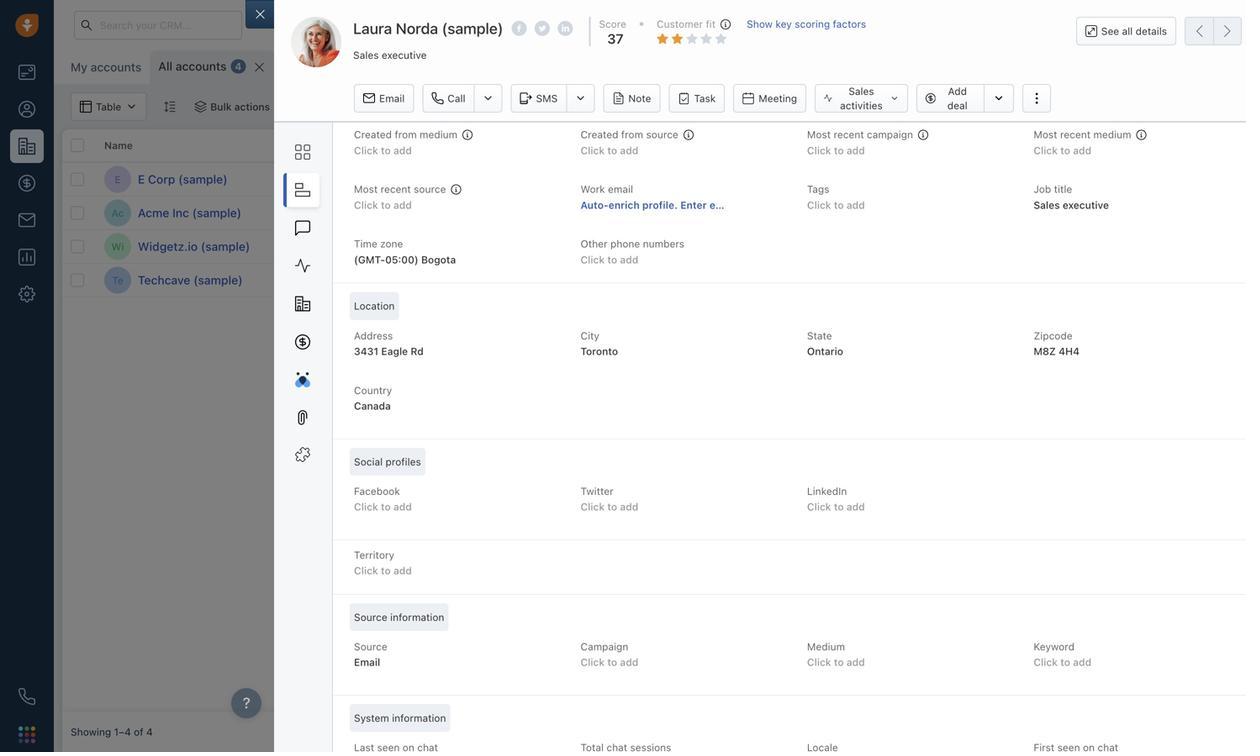 Task type: describe. For each thing, give the bounding box(es) containing it.
laura norda (sample) dialog
[[246, 0, 1246, 753]]

time zone (gmt-05:00) bogota
[[354, 238, 456, 266]]

call button
[[422, 84, 474, 113]]

job
[[1034, 183, 1051, 195]]

add inside tags click to add
[[847, 199, 865, 211]]

ends
[[829, 19, 850, 30]]

customer fit
[[657, 18, 716, 30]]

note button
[[603, 84, 661, 113]]

country
[[354, 385, 392, 396]]

trial
[[809, 19, 826, 30]]

$ for $ 5,600
[[575, 238, 584, 254]]

recent for campaign
[[834, 129, 864, 141]]

05:00)
[[385, 254, 419, 266]]

wi
[[111, 241, 124, 253]]

add inside twitter click to add
[[620, 501, 638, 513]]

filter by
[[310, 101, 350, 113]]

techcave (sample)
[[138, 273, 243, 287]]

related
[[323, 140, 361, 151]]

country canada
[[354, 385, 392, 412]]

norda
[[396, 19, 438, 37]]

created from medium
[[354, 129, 458, 141]]

recent for medium
[[1060, 129, 1091, 141]]

1 vertical spatial + click to add
[[954, 275, 1019, 286]]

most recent campaign
[[807, 129, 913, 141]]

call link
[[422, 84, 474, 113]]

all
[[158, 59, 172, 73]]

address 3431 eagle rd
[[354, 330, 424, 357]]

meeting
[[759, 93, 797, 104]]

click inside other phone numbers click to add
[[581, 254, 605, 266]]

show key scoring factors
[[747, 18, 866, 30]]

key
[[776, 18, 792, 30]]

1 vertical spatial email
[[710, 199, 736, 211]]

website
[[449, 140, 489, 151]]

state
[[807, 330, 832, 342]]

my accounts
[[71, 60, 142, 74]]

(sample) inside 'link'
[[201, 240, 250, 254]]

0
[[587, 171, 595, 187]]

see
[[1101, 25, 1119, 37]]

all
[[1122, 25, 1133, 37]]

other phone numbers click to add
[[581, 238, 685, 266]]

details
[[1136, 25, 1167, 37]]

te
[[112, 275, 123, 286]]

techcave
[[138, 273, 190, 287]]

row group containing e corp (sample)
[[62, 163, 315, 298]]

1–4
[[114, 727, 131, 738]]

(sample) for acme inc (sample)
[[192, 206, 242, 220]]

medium for created from medium
[[420, 129, 458, 141]]

days
[[876, 19, 897, 30]]

0 vertical spatial email
[[608, 183, 633, 195]]

my for my accounts
[[71, 60, 87, 74]]

widgetz.io
[[138, 240, 198, 254]]

from for medium
[[395, 129, 417, 141]]

filter by button
[[281, 93, 361, 121]]

widgetz.io (sample)
[[138, 240, 250, 254]]

bogota
[[421, 254, 456, 266]]

19266520001
[[1080, 273, 1146, 285]]

$ for $ 100
[[575, 205, 584, 221]]

social profiles
[[354, 456, 421, 468]]

sales for sales executive
[[353, 49, 379, 61]]

email inside button
[[379, 93, 405, 104]]

press space to select this row. row containing techcave (sample)
[[62, 264, 315, 298]]

19266343001
[[1080, 205, 1146, 217]]

in
[[853, 19, 861, 30]]

filter
[[310, 101, 335, 113]]

ben nelson for $ 100
[[722, 207, 776, 219]]

add for $ 3,200
[[837, 275, 856, 286]]

sales inside job title sales executive
[[1034, 199, 1060, 211]]

toronto
[[581, 346, 618, 357]]

executive inside job title sales executive
[[1063, 199, 1109, 211]]

accounts for my
[[91, 60, 142, 74]]

activity
[[853, 140, 890, 151]]

system information
[[354, 713, 446, 725]]

my territory accounts
[[284, 60, 403, 74]]

2 horizontal spatial accounts
[[352, 60, 403, 74]]

state ontario
[[807, 330, 843, 357]]

showing 1–4 of 4
[[71, 727, 153, 738]]

Search your CRM... text field
[[74, 11, 242, 40]]

ontario
[[807, 346, 843, 357]]

ac
[[111, 207, 124, 219]]

l image
[[324, 200, 351, 227]]

add inside medium click to add
[[847, 657, 865, 669]]

e for e corp (sample)
[[138, 172, 145, 186]]

nelson for $ 3,200
[[743, 275, 776, 286]]

linkedin click to add
[[807, 486, 865, 513]]

click to add for most recent campaign
[[807, 144, 865, 156]]

see all details button
[[1076, 17, 1177, 45]]

bulk actions button
[[184, 93, 281, 121]]

source information
[[354, 612, 444, 623]]

acme
[[138, 206, 169, 220]]

tags
[[807, 183, 830, 195]]

to inside facebook click to add
[[381, 501, 391, 513]]

add inside other phone numbers click to add
[[620, 254, 638, 266]]

territory click to add
[[354, 549, 412, 577]]

add deal button
[[916, 84, 984, 113]]

fit
[[706, 18, 716, 30]]

numbers
[[643, 238, 685, 250]]

$ for $ 3,200
[[575, 272, 584, 288]]

city
[[581, 330, 600, 342]]

inc
[[172, 206, 189, 220]]

press space to select this row. row containing $ 0
[[315, 163, 1238, 197]]

contacts
[[363, 140, 406, 151]]

m8z
[[1034, 346, 1056, 357]]

linkedin circled image
[[558, 19, 573, 38]]

to inside keyword click to add
[[1061, 657, 1071, 669]]

name
[[104, 140, 133, 151]]

deal
[[948, 100, 968, 111]]

campaign click to add
[[581, 641, 638, 669]]

add inside facebook click to add
[[394, 501, 412, 513]]

+ add task for $ 3,200
[[827, 275, 878, 286]]

click inside twitter click to add
[[581, 501, 605, 513]]

territory
[[354, 549, 394, 561]]

100
[[587, 205, 610, 221]]

most for most recent source
[[354, 183, 378, 195]]

show
[[747, 18, 773, 30]]

open deals amount
[[575, 140, 671, 151]]

$ 5,600
[[575, 238, 624, 254]]

e corp (sample) link
[[138, 171, 228, 188]]

source for most recent source
[[414, 183, 446, 195]]

scoring
[[795, 18, 830, 30]]

enrich
[[609, 199, 640, 211]]

medium for most recent medium
[[1094, 129, 1131, 141]]

to inside medium click to add
[[834, 657, 844, 669]]

most for most recent campaign
[[807, 129, 831, 141]]

to inside twitter click to add
[[608, 501, 617, 513]]

facebook click to add
[[354, 486, 412, 513]]

click inside medium click to add
[[807, 657, 831, 669]]

4h4
[[1059, 346, 1080, 357]]

twitter click to add
[[581, 486, 638, 513]]

laura norda (sample)
[[353, 19, 503, 37]]

accounts for all
[[176, 59, 227, 73]]

created for created from source
[[581, 129, 618, 141]]

sms button
[[511, 84, 566, 113]]

j image for $ 5,600
[[324, 233, 351, 260]]

amount
[[634, 140, 671, 151]]

press space to select this row. row containing $ 3,200
[[315, 264, 1238, 298]]



Task type: vqa. For each thing, say whether or not it's contained in the screenshot.
1st Original
no



Task type: locate. For each thing, give the bounding box(es) containing it.
2 $ from the top
[[575, 205, 584, 221]]

work email auto-enrich profile. enter email
[[581, 183, 736, 211]]

next
[[827, 140, 851, 151]]

task
[[858, 174, 878, 185], [858, 207, 878, 219], [858, 275, 878, 286]]

medium down call button
[[420, 129, 458, 141]]

medium
[[807, 641, 845, 653]]

$ left the 100
[[575, 205, 584, 221]]

2 j image from the top
[[324, 233, 351, 260]]

container_wx8msf4aqz5i3rn1 image left bulk at the left
[[194, 101, 206, 113]]

click to add down created from medium
[[354, 144, 412, 156]]

your trial ends in 21 days
[[786, 19, 897, 30]]

email up enrich
[[608, 183, 633, 195]]

most down related contacts
[[354, 183, 378, 195]]

add inside linkedin click to add
[[847, 501, 865, 513]]

1 horizontal spatial 4
[[235, 60, 242, 72]]

sampletechcave.com link
[[449, 275, 549, 286]]

actions
[[234, 101, 270, 113]]

2 + add task from the top
[[827, 207, 878, 219]]

container_wx8msf4aqz5i3rn1 image inside bulk actions button
[[194, 101, 206, 113]]

click to add down the most recent medium
[[1034, 144, 1092, 156]]

facebook circled image
[[512, 19, 527, 38]]

2 horizontal spatial most
[[1034, 129, 1057, 141]]

rd
[[411, 346, 424, 357]]

name row
[[62, 130, 315, 163]]

1 horizontal spatial most
[[807, 129, 831, 141]]

2 vertical spatial task
[[858, 275, 878, 286]]

press space to select this row. row containing $ 5,600
[[315, 230, 1238, 264]]

+ for $ 3,200
[[827, 275, 834, 286]]

sales
[[353, 49, 379, 61], [849, 85, 874, 97], [1034, 199, 1060, 211]]

most recent medium
[[1034, 129, 1131, 141]]

recent down the contacts
[[381, 183, 411, 195]]

0 horizontal spatial my
[[71, 60, 87, 74]]

4 inside all accounts 4
[[235, 60, 242, 72]]

ben nelson
[[722, 207, 776, 219], [722, 275, 776, 286]]

container_wx8msf4aqz5i3rn1 image
[[706, 275, 717, 286]]

+ add task up state at the right
[[827, 275, 878, 286]]

zipcode
[[1034, 330, 1073, 342]]

email right enter
[[710, 199, 736, 211]]

0 vertical spatial j image
[[324, 166, 351, 193]]

+ add task down next activity
[[827, 174, 878, 185]]

profile.
[[642, 199, 678, 211]]

ben nelson for $ 3,200
[[722, 275, 776, 286]]

my accounts button
[[62, 50, 150, 84], [71, 60, 142, 74]]

1 horizontal spatial source
[[646, 129, 678, 141]]

zone
[[380, 238, 403, 250]]

sales up "activities"
[[849, 85, 874, 97]]

recent for source
[[381, 183, 411, 195]]

related contacts
[[323, 140, 406, 151]]

add up state ontario
[[837, 275, 856, 286]]

add down next
[[837, 207, 856, 219]]

3 + add task from the top
[[827, 275, 878, 286]]

0 horizontal spatial source
[[414, 183, 446, 195]]

4 up bulk actions
[[235, 60, 242, 72]]

system
[[354, 713, 389, 725]]

(sample) for laura norda (sample)
[[442, 19, 503, 37]]

row group
[[62, 163, 315, 298], [315, 163, 1238, 298]]

customer
[[657, 18, 703, 30]]

email button
[[354, 84, 414, 113]]

+ click to add
[[449, 174, 515, 185], [954, 275, 1019, 286]]

city toronto
[[581, 330, 618, 357]]

press space to select this row. row containing e corp (sample)
[[62, 163, 315, 197]]

grid containing $ 0
[[62, 128, 1238, 712]]

1 $ from the top
[[575, 171, 584, 187]]

auto-
[[581, 199, 609, 211]]

add for $ 0
[[837, 174, 856, 185]]

most for most recent medium
[[1034, 129, 1057, 141]]

to inside tags click to add
[[834, 199, 844, 211]]

2 source from the top
[[354, 641, 387, 653]]

information for source information
[[390, 612, 444, 623]]

add inside campaign click to add
[[620, 657, 638, 669]]

(sample) right inc
[[192, 206, 242, 220]]

twitter
[[581, 486, 614, 497]]

source down note
[[646, 129, 678, 141]]

work
[[581, 183, 605, 195]]

activities
[[840, 100, 883, 111]]

0 vertical spatial container_wx8msf4aqz5i3rn1 image
[[194, 101, 206, 113]]

1 medium from the left
[[420, 129, 458, 141]]

1 row group from the left
[[62, 163, 315, 298]]

0 horizontal spatial container_wx8msf4aqz5i3rn1 image
[[194, 101, 206, 113]]

0 vertical spatial source
[[354, 612, 387, 623]]

sales activities button
[[815, 84, 916, 113], [815, 84, 908, 113]]

1 from from the left
[[395, 129, 417, 141]]

1 vertical spatial 4
[[146, 727, 153, 738]]

phone element
[[10, 680, 44, 714]]

0 vertical spatial nelson
[[743, 207, 776, 219]]

1 vertical spatial information
[[392, 713, 446, 725]]

0 horizontal spatial executive
[[382, 49, 427, 61]]

score
[[599, 18, 627, 30]]

factors
[[833, 18, 866, 30]]

1 vertical spatial email
[[354, 657, 380, 669]]

$ left 3,200
[[575, 272, 584, 288]]

profiles
[[386, 456, 421, 468]]

+ for $ 100
[[827, 207, 834, 219]]

to
[[381, 144, 391, 156], [608, 144, 617, 156], [834, 144, 844, 156], [1061, 144, 1071, 156], [484, 174, 494, 185], [381, 199, 391, 211], [834, 199, 844, 211], [608, 254, 617, 266], [989, 275, 999, 286], [381, 501, 391, 513], [608, 501, 617, 513], [834, 501, 844, 513], [381, 565, 391, 577], [608, 657, 617, 669], [834, 657, 844, 669], [1061, 657, 1071, 669]]

nelson for $ 100
[[743, 207, 776, 219]]

+ add task for $ 0
[[827, 174, 878, 185]]

container_wx8msf4aqz5i3rn1 image
[[194, 101, 206, 113], [706, 207, 717, 219]]

click inside facebook click to add
[[354, 501, 378, 513]]

click
[[354, 144, 378, 156], [581, 144, 605, 156], [807, 144, 831, 156], [1034, 144, 1058, 156], [458, 174, 482, 185], [354, 199, 378, 211], [807, 199, 831, 211], [581, 254, 605, 266], [963, 275, 986, 286], [354, 501, 378, 513], [581, 501, 605, 513], [807, 501, 831, 513], [354, 565, 378, 577], [581, 657, 605, 669], [807, 657, 831, 669], [1034, 657, 1058, 669]]

press space to select this row. row
[[62, 163, 315, 197], [315, 163, 1238, 197], [62, 197, 315, 230], [315, 197, 1238, 230], [62, 230, 315, 264], [315, 230, 1238, 264], [62, 264, 315, 298], [315, 264, 1238, 298]]

4 right of
[[146, 727, 153, 738]]

add inside territory click to add
[[394, 565, 412, 577]]

0 vertical spatial email
[[379, 93, 405, 104]]

2 task from the top
[[858, 207, 878, 219]]

0 vertical spatial information
[[390, 612, 444, 623]]

0 horizontal spatial email
[[608, 183, 633, 195]]

(sample) inside dialog
[[442, 19, 503, 37]]

medium up job title sales executive
[[1094, 129, 1131, 141]]

0 horizontal spatial e
[[115, 174, 121, 185]]

information for system information
[[392, 713, 446, 725]]

of
[[134, 727, 143, 738]]

click inside campaign click to add
[[581, 657, 605, 669]]

grid
[[62, 128, 1238, 712]]

4
[[235, 60, 242, 72], [146, 727, 153, 738]]

1 vertical spatial j image
[[324, 233, 351, 260]]

recent up title
[[1060, 129, 1091, 141]]

1 horizontal spatial container_wx8msf4aqz5i3rn1 image
[[706, 207, 717, 219]]

1 vertical spatial ben nelson
[[722, 275, 776, 286]]

recent
[[834, 129, 864, 141], [1060, 129, 1091, 141], [381, 183, 411, 195]]

other
[[581, 238, 608, 250]]

twitter circled image
[[535, 19, 550, 38]]

ben right container_wx8msf4aqz5i3rn1 icon
[[722, 275, 740, 286]]

(sample) up techcave (sample) in the left of the page
[[201, 240, 250, 254]]

1 horizontal spatial recent
[[834, 129, 864, 141]]

from down note button
[[621, 129, 643, 141]]

1 horizontal spatial medium
[[1094, 129, 1131, 141]]

3 task from the top
[[858, 275, 878, 286]]

score 37
[[599, 18, 627, 47]]

2 horizontal spatial sales
[[1034, 199, 1060, 211]]

source down source information
[[354, 641, 387, 653]]

from down email button at the top of the page
[[395, 129, 417, 141]]

email up created from medium
[[379, 93, 405, 104]]

1 vertical spatial source
[[354, 641, 387, 653]]

0 horizontal spatial created
[[354, 129, 392, 141]]

information right system
[[392, 713, 446, 725]]

sales executive
[[353, 49, 427, 61]]

e for e
[[115, 174, 121, 185]]

$ left 5,600
[[575, 238, 584, 254]]

1 horizontal spatial + click to add
[[954, 275, 1019, 286]]

next activity
[[827, 140, 890, 151]]

keyword click to add
[[1034, 641, 1092, 669]]

1 vertical spatial task
[[858, 207, 878, 219]]

1 horizontal spatial my
[[284, 60, 301, 74]]

freshworks switcher image
[[19, 727, 35, 744]]

created down email button at the top of the page
[[354, 129, 392, 141]]

click to add down most recent source
[[354, 199, 412, 211]]

sms
[[536, 93, 558, 104]]

$ left 0
[[575, 171, 584, 187]]

2 ben from the top
[[722, 275, 740, 286]]

see all details
[[1101, 25, 1167, 37]]

j image up l icon
[[324, 166, 351, 193]]

1 ben nelson from the top
[[722, 207, 776, 219]]

0 horizontal spatial recent
[[381, 183, 411, 195]]

4 $ from the top
[[575, 272, 584, 288]]

2 nelson from the top
[[743, 275, 776, 286]]

most left activity
[[807, 129, 831, 141]]

press space to select this row. row containing widgetz.io (sample)
[[62, 230, 315, 264]]

phone image
[[19, 689, 35, 706]]

e up ac
[[115, 174, 121, 185]]

accounts up email button at the top of the page
[[352, 60, 403, 74]]

s image
[[324, 267, 351, 294]]

add inside add deal
[[948, 85, 967, 97]]

created from source
[[581, 129, 678, 141]]

$ 3,200
[[575, 272, 624, 288]]

+ for $ 0
[[827, 174, 834, 185]]

0 horizontal spatial from
[[395, 129, 417, 141]]

widgetz.io (sample) link
[[138, 238, 250, 255]]

press space to select this row. row containing acme inc (sample)
[[62, 197, 315, 230]]

address
[[354, 330, 393, 342]]

5,600
[[587, 238, 624, 254]]

1 horizontal spatial email
[[710, 199, 736, 211]]

3431
[[354, 346, 379, 357]]

container_wx8msf4aqz5i3rn1 image right profile.
[[706, 207, 717, 219]]

source for information
[[354, 612, 387, 623]]

to inside other phone numbers click to add
[[608, 254, 617, 266]]

row group containing $ 0
[[315, 163, 1238, 298]]

accounts right all
[[176, 59, 227, 73]]

add right tags
[[837, 174, 856, 185]]

(sample) down name row
[[178, 172, 228, 186]]

press space to select this row. row containing $ 100
[[315, 197, 1238, 230]]

source up source email
[[354, 612, 387, 623]]

1 horizontal spatial e
[[138, 172, 145, 186]]

0 horizontal spatial accounts
[[91, 60, 142, 74]]

(sample)
[[442, 19, 503, 37], [178, 172, 228, 186], [192, 206, 242, 220], [201, 240, 250, 254], [193, 273, 243, 287]]

1 vertical spatial executive
[[1063, 199, 1109, 211]]

(sample) down widgetz.io (sample) 'link'
[[193, 273, 243, 287]]

sales for sales activities
[[849, 85, 874, 97]]

from for source
[[621, 129, 643, 141]]

task button
[[669, 84, 725, 113]]

task for $ 3,200
[[858, 275, 878, 286]]

ben nelson right enter
[[722, 207, 776, 219]]

information down territory click to add
[[390, 612, 444, 623]]

1 horizontal spatial created
[[581, 129, 618, 141]]

source down created from medium
[[414, 183, 446, 195]]

1 + add task from the top
[[827, 174, 878, 185]]

2 my from the left
[[284, 60, 301, 74]]

1 ben from the top
[[722, 207, 740, 219]]

1 horizontal spatial from
[[621, 129, 643, 141]]

add deal
[[948, 85, 968, 111]]

executive down title
[[1063, 199, 1109, 211]]

location
[[354, 300, 395, 312]]

0 vertical spatial task
[[858, 174, 878, 185]]

sales inside sales activities
[[849, 85, 874, 97]]

click inside tags click to add
[[807, 199, 831, 211]]

2 medium from the left
[[1094, 129, 1131, 141]]

ben
[[722, 207, 740, 219], [722, 275, 740, 286]]

0 vertical spatial ben nelson
[[722, 207, 776, 219]]

all accounts link
[[158, 58, 227, 75]]

1 vertical spatial + add task
[[827, 207, 878, 219]]

tags click to add
[[807, 183, 865, 211]]

cell
[[1197, 163, 1238, 196], [441, 197, 567, 230], [1197, 197, 1238, 230], [693, 230, 819, 263], [819, 230, 945, 263], [945, 230, 1071, 263], [1071, 230, 1197, 263], [1197, 230, 1238, 263], [1197, 264, 1238, 297]]

(sample) for e corp (sample)
[[178, 172, 228, 186]]

0 vertical spatial + click to add
[[449, 174, 515, 185]]

my for my territory accounts
[[284, 60, 301, 74]]

territory
[[304, 60, 349, 74]]

task for $ 100
[[858, 207, 878, 219]]

3 $ from the top
[[575, 238, 584, 254]]

2 vertical spatial sales
[[1034, 199, 1060, 211]]

1 vertical spatial sales
[[849, 85, 874, 97]]

click inside linkedin click to add
[[807, 501, 831, 513]]

1 horizontal spatial accounts
[[176, 59, 227, 73]]

2 horizontal spatial recent
[[1060, 129, 1091, 141]]

0 horizontal spatial most
[[354, 183, 378, 195]]

most left phone
[[1034, 129, 1057, 141]]

1 vertical spatial source
[[414, 183, 446, 195]]

keyword
[[1034, 641, 1075, 653]]

$ for $ 0
[[575, 171, 584, 187]]

2 row group from the left
[[315, 163, 1238, 298]]

0 horizontal spatial 4
[[146, 727, 153, 738]]

0 vertical spatial executive
[[382, 49, 427, 61]]

bulk actions
[[210, 101, 270, 113]]

executive
[[382, 49, 427, 61], [1063, 199, 1109, 211]]

information
[[390, 612, 444, 623], [392, 713, 446, 725]]

created up 0
[[581, 129, 618, 141]]

1 created from the left
[[354, 129, 392, 141]]

recent down "activities"
[[834, 129, 864, 141]]

source email
[[354, 641, 387, 669]]

email inside source email
[[354, 657, 380, 669]]

1 vertical spatial nelson
[[743, 275, 776, 286]]

created
[[354, 129, 392, 141], [581, 129, 618, 141]]

add inside keyword click to add
[[1073, 657, 1092, 669]]

0 horizontal spatial + click to add
[[449, 174, 515, 185]]

show key scoring factors link
[[747, 17, 866, 48]]

1 horizontal spatial sales
[[849, 85, 874, 97]]

to inside linkedin click to add
[[834, 501, 844, 513]]

created for created from medium
[[354, 129, 392, 141]]

zipcode m8z 4h4
[[1034, 330, 1080, 357]]

0 vertical spatial source
[[646, 129, 678, 141]]

+ add task for $ 100
[[827, 207, 878, 219]]

email down source information
[[354, 657, 380, 669]]

click to add for created from source
[[581, 144, 638, 156]]

1 nelson from the top
[[743, 207, 776, 219]]

0 vertical spatial 4
[[235, 60, 242, 72]]

19266343001 link
[[1080, 204, 1146, 222]]

medium
[[420, 129, 458, 141], [1094, 129, 1131, 141]]

source for email
[[354, 641, 387, 653]]

ben nelson right container_wx8msf4aqz5i3rn1 icon
[[722, 275, 776, 286]]

ben for 100
[[722, 207, 740, 219]]

0 vertical spatial ben
[[722, 207, 740, 219]]

nelson right container_wx8msf4aqz5i3rn1 icon
[[743, 275, 776, 286]]

(sample) left facebook circled image
[[442, 19, 503, 37]]

2 from from the left
[[621, 129, 643, 141]]

click to add for created from medium
[[354, 144, 412, 156]]

j image left time
[[324, 233, 351, 260]]

2 vertical spatial + add task
[[827, 275, 878, 286]]

click inside keyword click to add
[[1034, 657, 1058, 669]]

1 vertical spatial ben
[[722, 275, 740, 286]]

sales down the laura
[[353, 49, 379, 61]]

nelson right enter
[[743, 207, 776, 219]]

accounts left all
[[91, 60, 142, 74]]

j image for $ 0
[[324, 166, 351, 193]]

add
[[394, 144, 412, 156], [620, 144, 638, 156], [847, 144, 865, 156], [1073, 144, 1092, 156], [497, 174, 515, 185], [394, 199, 412, 211], [847, 199, 865, 211], [620, 254, 638, 266], [1001, 275, 1019, 286], [394, 501, 412, 513], [620, 501, 638, 513], [847, 501, 865, 513], [394, 565, 412, 577], [620, 657, 638, 669], [847, 657, 865, 669], [1073, 657, 1092, 669]]

showing
[[71, 727, 111, 738]]

sales down job on the top right of the page
[[1034, 199, 1060, 211]]

ben for 3,200
[[722, 275, 740, 286]]

2 created from the left
[[581, 129, 618, 141]]

source for created from source
[[646, 129, 678, 141]]

acme inc (sample) link
[[138, 205, 242, 222]]

+ add task down tags
[[827, 207, 878, 219]]

1 vertical spatial container_wx8msf4aqz5i3rn1 image
[[706, 207, 717, 219]]

e left corp
[[138, 172, 145, 186]]

click to add for most recent source
[[354, 199, 412, 211]]

click inside territory click to add
[[354, 565, 378, 577]]

j image
[[324, 166, 351, 193], [324, 233, 351, 260]]

click to add for most recent medium
[[1034, 144, 1092, 156]]

ben right enter
[[722, 207, 740, 219]]

e corp (sample)
[[138, 172, 228, 186]]

1 horizontal spatial executive
[[1063, 199, 1109, 211]]

to inside territory click to add
[[381, 565, 391, 577]]

send email image
[[1080, 18, 1092, 32]]

0 horizontal spatial sales
[[353, 49, 379, 61]]

techcave (sample) link
[[138, 272, 243, 289]]

by
[[338, 101, 350, 113]]

add for $ 100
[[837, 207, 856, 219]]

1 task from the top
[[858, 174, 878, 185]]

executive down the norda
[[382, 49, 427, 61]]

37 button
[[603, 31, 624, 47]]

laura
[[353, 19, 392, 37]]

open
[[575, 140, 602, 151]]

0 vertical spatial sales
[[353, 49, 379, 61]]

2 ben nelson from the top
[[722, 275, 776, 286]]

0 horizontal spatial medium
[[420, 129, 458, 141]]

1 my from the left
[[71, 60, 87, 74]]

add up deal
[[948, 85, 967, 97]]

task for $ 0
[[858, 174, 878, 185]]

to inside campaign click to add
[[608, 657, 617, 669]]

1 source from the top
[[354, 612, 387, 623]]

0 vertical spatial + add task
[[827, 174, 878, 185]]

click to add down created from source
[[581, 144, 638, 156]]

1 j image from the top
[[324, 166, 351, 193]]

click to add down most recent campaign
[[807, 144, 865, 156]]



